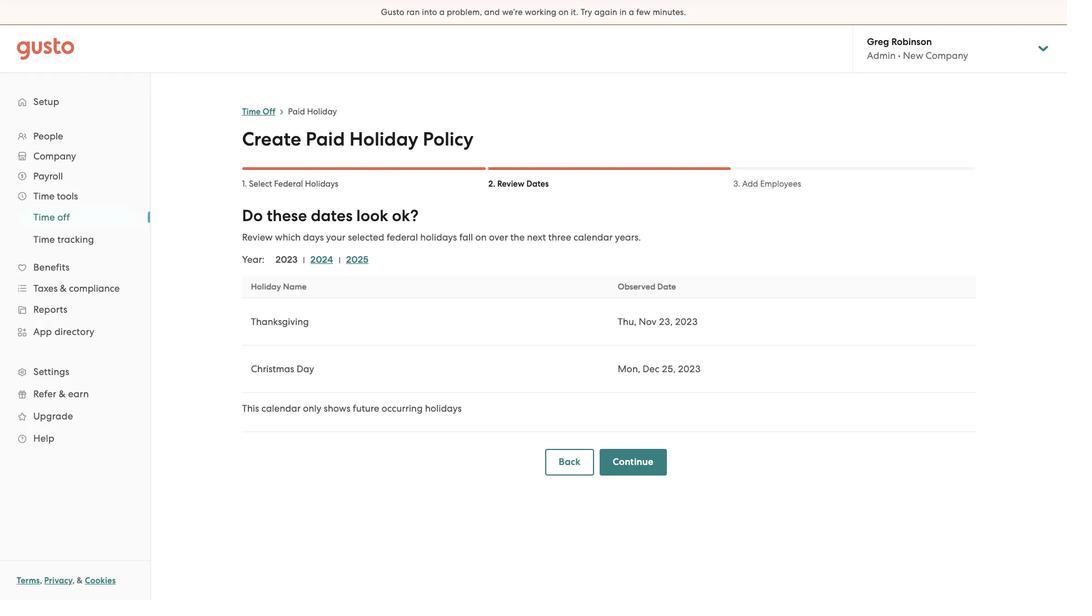 Task type: locate. For each thing, give the bounding box(es) containing it.
holidays left "fall"
[[421, 232, 457, 243]]

select federal holidays
[[249, 179, 339, 189]]

1 horizontal spatial review
[[498, 179, 525, 189]]

1 vertical spatial paid
[[306, 128, 345, 151]]

a right into
[[440, 7, 445, 17]]

dates
[[527, 179, 549, 189]]

in
[[620, 7, 627, 17]]

taxes
[[33, 283, 58, 294]]

0 horizontal spatial ,
[[40, 576, 42, 586]]

calendar right this
[[262, 403, 301, 414]]

0 vertical spatial 2023
[[276, 254, 298, 266]]

2 vertical spatial 2023
[[678, 364, 701, 375]]

time off link
[[242, 107, 276, 117]]

future
[[353, 403, 379, 414]]

0 horizontal spatial review
[[242, 232, 273, 243]]

this
[[242, 403, 259, 414]]

few
[[637, 7, 651, 17]]

0 vertical spatial calendar
[[574, 232, 613, 243]]

company button
[[11, 146, 139, 166]]

& left 'cookies'
[[77, 576, 83, 586]]

tools
[[57, 191, 78, 202]]

holidays for federal
[[421, 232, 457, 243]]

0 vertical spatial &
[[60, 283, 67, 294]]

0 vertical spatial holiday
[[307, 107, 337, 117]]

1 vertical spatial company
[[33, 151, 76, 162]]

& left "earn"
[[59, 389, 66, 400]]

time tools
[[33, 191, 78, 202]]

continue
[[613, 457, 654, 468]]

your
[[326, 232, 346, 243]]

0 vertical spatial holidays
[[421, 232, 457, 243]]

1 vertical spatial review
[[242, 232, 273, 243]]

1 vertical spatial &
[[59, 389, 66, 400]]

& right 'taxes' on the top left of the page
[[60, 283, 67, 294]]

time off
[[33, 212, 70, 223]]

settings link
[[11, 362, 139, 382]]

2 horizontal spatial holiday
[[350, 128, 419, 151]]

cookies button
[[85, 575, 116, 588]]

paid right off
[[288, 107, 305, 117]]

time for time tracking
[[33, 234, 55, 245]]

time for time off
[[33, 212, 55, 223]]

paid holiday
[[288, 107, 337, 117]]

years.
[[615, 232, 641, 243]]

upgrade
[[33, 411, 73, 422]]

2023 right '23,'
[[676, 316, 698, 328]]

time tracking link
[[20, 230, 139, 250]]

time inside dropdown button
[[33, 191, 55, 202]]

benefits link
[[11, 258, 139, 278]]

only
[[303, 403, 322, 414]]

1 horizontal spatial ,
[[72, 576, 75, 586]]

privacy
[[44, 576, 72, 586]]

1 vertical spatial holidays
[[425, 403, 462, 414]]

0 horizontal spatial paid
[[288, 107, 305, 117]]

a right in
[[629, 7, 635, 17]]

0 horizontal spatial company
[[33, 151, 76, 162]]

&
[[60, 283, 67, 294], [59, 389, 66, 400], [77, 576, 83, 586]]

help link
[[11, 429, 139, 449]]

selected
[[348, 232, 385, 243]]

calendar
[[574, 232, 613, 243], [262, 403, 301, 414]]

christmas
[[251, 364, 294, 375]]

gusto ran into a problem, and we're working on it. try again in a few minutes.
[[381, 7, 687, 17]]

0 vertical spatial company
[[926, 50, 969, 61]]

federal
[[387, 232, 418, 243]]

calendar right three
[[574, 232, 613, 243]]

over
[[489, 232, 508, 243]]

on right "fall"
[[476, 232, 487, 243]]

holidays
[[421, 232, 457, 243], [425, 403, 462, 414]]

off
[[263, 107, 276, 117]]

greg
[[868, 36, 890, 48]]

1 horizontal spatial a
[[629, 7, 635, 17]]

company inside greg robinson admin • new company
[[926, 50, 969, 61]]

minutes.
[[653, 7, 687, 17]]

1 horizontal spatial on
[[559, 7, 569, 17]]

review for do these dates look ok?
[[242, 232, 273, 243]]

setup link
[[11, 92, 139, 112]]

look
[[357, 206, 388, 226]]

holiday name
[[251, 282, 307, 292]]

greg robinson admin • new company
[[868, 36, 969, 61]]

, left 'cookies'
[[72, 576, 75, 586]]

2023 down which
[[276, 254, 298, 266]]

paid
[[288, 107, 305, 117], [306, 128, 345, 151]]

cookies
[[85, 576, 116, 586]]

1 a from the left
[[440, 7, 445, 17]]

upgrade link
[[11, 407, 139, 427]]

2 vertical spatial holiday
[[251, 282, 281, 292]]

company right the new
[[926, 50, 969, 61]]

1 horizontal spatial paid
[[306, 128, 345, 151]]

company
[[926, 50, 969, 61], [33, 151, 76, 162]]

0 vertical spatial on
[[559, 7, 569, 17]]

do
[[242, 206, 263, 226]]

reports
[[33, 304, 68, 315]]

time tracking
[[33, 234, 94, 245]]

refer
[[33, 389, 56, 400]]

review left dates
[[498, 179, 525, 189]]

0 vertical spatial paid
[[288, 107, 305, 117]]

app directory link
[[11, 322, 139, 342]]

holidays for occurring
[[425, 403, 462, 414]]

1 vertical spatial calendar
[[262, 403, 301, 414]]

review down the do
[[242, 232, 273, 243]]

company down people
[[33, 151, 76, 162]]

1 horizontal spatial company
[[926, 50, 969, 61]]

0 horizontal spatial on
[[476, 232, 487, 243]]

0 horizontal spatial a
[[440, 7, 445, 17]]

2 a from the left
[[629, 7, 635, 17]]

1 horizontal spatial calendar
[[574, 232, 613, 243]]

1 vertical spatial on
[[476, 232, 487, 243]]

name
[[283, 282, 307, 292]]

create
[[242, 128, 301, 151]]

0 horizontal spatial holiday
[[251, 282, 281, 292]]

1 vertical spatial 2023
[[676, 316, 698, 328]]

list
[[0, 126, 150, 450], [0, 206, 150, 251], [265, 254, 374, 267]]

earn
[[68, 389, 89, 400]]

federal
[[274, 179, 303, 189]]

a
[[440, 7, 445, 17], [629, 7, 635, 17]]

, left "privacy"
[[40, 576, 42, 586]]

paid down the paid holiday
[[306, 128, 345, 151]]

add
[[743, 179, 759, 189]]

2025 button
[[346, 254, 369, 267]]

gusto
[[381, 7, 405, 17]]

time for time off
[[242, 107, 261, 117]]

on left "it."
[[559, 7, 569, 17]]

again
[[595, 7, 618, 17]]

date
[[658, 282, 677, 292]]

2023 right 25,
[[678, 364, 701, 375]]

list containing 2023
[[265, 254, 374, 267]]

time off link
[[20, 207, 139, 227]]

2023
[[276, 254, 298, 266], [676, 316, 698, 328], [678, 364, 701, 375]]

time
[[242, 107, 261, 117], [33, 191, 55, 202], [33, 212, 55, 223], [33, 234, 55, 245]]

next
[[527, 232, 546, 243]]

2023 for mon, dec 25, 2023
[[678, 364, 701, 375]]

0 vertical spatial review
[[498, 179, 525, 189]]

holidays right occurring
[[425, 403, 462, 414]]

gusto navigation element
[[0, 73, 150, 468]]

thanksgiving
[[251, 316, 309, 328]]

1 vertical spatial holiday
[[350, 128, 419, 151]]

benefits
[[33, 262, 70, 273]]

& inside dropdown button
[[60, 283, 67, 294]]

1 horizontal spatial holiday
[[307, 107, 337, 117]]

mon,
[[618, 364, 641, 375]]



Task type: vqa. For each thing, say whether or not it's contained in the screenshot.
us. on the right bottom
no



Task type: describe. For each thing, give the bounding box(es) containing it.
admin
[[868, 50, 896, 61]]

holidays
[[305, 179, 339, 189]]

2 , from the left
[[72, 576, 75, 586]]

thu,
[[618, 316, 637, 328]]

app directory
[[33, 326, 95, 338]]

and
[[485, 7, 500, 17]]

year:
[[242, 254, 265, 265]]

robinson
[[892, 36, 933, 48]]

settings
[[33, 367, 69, 378]]

into
[[422, 7, 438, 17]]

reports link
[[11, 300, 139, 320]]

time off
[[242, 107, 276, 117]]

privacy link
[[44, 576, 72, 586]]

2024
[[311, 254, 333, 266]]

terms
[[17, 576, 40, 586]]

review which days your selected federal holidays fall on over the next three calendar years.
[[242, 232, 641, 243]]

& for compliance
[[60, 283, 67, 294]]

taxes & compliance button
[[11, 279, 139, 299]]

people
[[33, 131, 63, 142]]

off
[[57, 212, 70, 223]]

taxes & compliance
[[33, 283, 120, 294]]

occurring
[[382, 403, 423, 414]]

review for select federal holidays
[[498, 179, 525, 189]]

directory
[[54, 326, 95, 338]]

shows
[[324, 403, 351, 414]]

list containing people
[[0, 126, 150, 450]]

tracking
[[57, 234, 94, 245]]

on for fall
[[476, 232, 487, 243]]

terms link
[[17, 576, 40, 586]]

try
[[581, 7, 593, 17]]

back
[[559, 457, 581, 468]]

which
[[275, 232, 301, 243]]

continue link
[[600, 449, 667, 476]]

home image
[[17, 38, 75, 60]]

observed
[[618, 282, 656, 292]]

refer & earn link
[[11, 384, 139, 404]]

time tools button
[[11, 186, 139, 206]]

list containing time off
[[0, 206, 150, 251]]

the
[[511, 232, 525, 243]]

on for working
[[559, 7, 569, 17]]

terms , privacy , & cookies
[[17, 576, 116, 586]]

dec
[[643, 364, 660, 375]]

add employees
[[743, 179, 802, 189]]

0 horizontal spatial calendar
[[262, 403, 301, 414]]

thu, nov 23, 2023
[[618, 316, 698, 328]]

day
[[297, 364, 314, 375]]

payroll button
[[11, 166, 139, 186]]

we're
[[502, 7, 523, 17]]

nov
[[639, 316, 657, 328]]

policy
[[423, 128, 474, 151]]

problem,
[[447, 7, 482, 17]]

time for time tools
[[33, 191, 55, 202]]

new
[[904, 50, 924, 61]]

1 , from the left
[[40, 576, 42, 586]]

review dates
[[498, 179, 549, 189]]

observed date
[[618, 282, 677, 292]]

create paid holiday policy
[[242, 128, 474, 151]]

company inside dropdown button
[[33, 151, 76, 162]]

& for earn
[[59, 389, 66, 400]]

working
[[525, 7, 557, 17]]

people button
[[11, 126, 139, 146]]

setup
[[33, 96, 59, 107]]

2023 inside list
[[276, 254, 298, 266]]

mon, dec 25, 2023
[[618, 364, 701, 375]]

employees
[[761, 179, 802, 189]]

ok?
[[392, 206, 419, 226]]

app
[[33, 326, 52, 338]]

•
[[899, 50, 901, 61]]

2023 for thu, nov 23, 2023
[[676, 316, 698, 328]]

compliance
[[69, 283, 120, 294]]

2025
[[346, 254, 369, 266]]

it.
[[571, 7, 579, 17]]

2 vertical spatial &
[[77, 576, 83, 586]]

refer & earn
[[33, 389, 89, 400]]

ran
[[407, 7, 420, 17]]

23,
[[659, 316, 673, 328]]

help
[[33, 433, 54, 444]]

25,
[[662, 364, 676, 375]]

fall
[[460, 232, 473, 243]]

back link
[[546, 449, 594, 476]]

select
[[249, 179, 272, 189]]

these
[[267, 206, 307, 226]]



